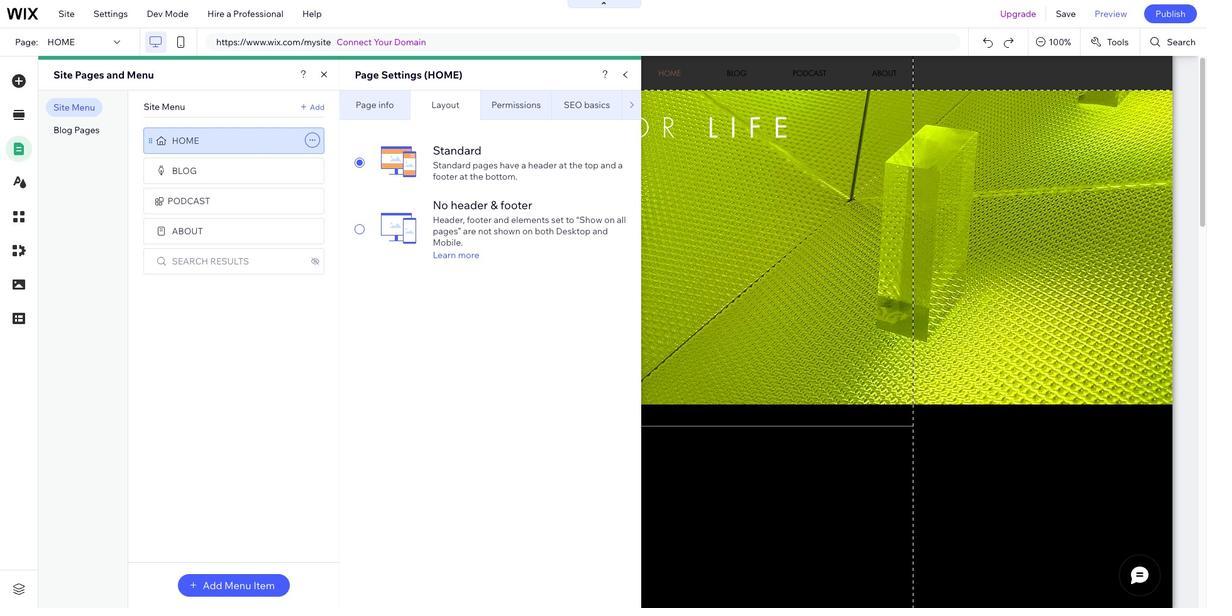 Task type: vqa. For each thing, say whether or not it's contained in the screenshot.
Menus
no



Task type: describe. For each thing, give the bounding box(es) containing it.
upgrade
[[1000, 8, 1037, 19]]

save button
[[1047, 0, 1086, 28]]

100% button
[[1029, 28, 1080, 56]]

all
[[617, 214, 626, 226]]

standard standard pages have a header at the top and a footer at the bottom.
[[433, 143, 623, 182]]

podcast
[[168, 196, 210, 207]]

https://www.wix.com/mysite connect your domain
[[216, 36, 426, 48]]

advanced
[[637, 94, 678, 105]]

hire a professional
[[208, 8, 284, 19]]

header,
[[433, 214, 465, 226]]

mobile.
[[433, 237, 463, 248]]

page info
[[356, 99, 394, 111]]

add for add
[[310, 102, 325, 112]]

info
[[379, 99, 394, 111]]

0 horizontal spatial at
[[460, 171, 468, 182]]

help
[[302, 8, 322, 19]]

search
[[1167, 36, 1196, 48]]

learn more button
[[433, 249, 480, 261]]

search results
[[172, 256, 249, 267]]

dev mode
[[147, 8, 189, 19]]

footer inside standard standard pages have a header at the top and a footer at the bottom.
[[433, 171, 458, 182]]

top
[[585, 160, 599, 171]]

2 standard from the top
[[433, 160, 471, 171]]

1 horizontal spatial on
[[605, 214, 615, 226]]

pages for blog
[[74, 125, 100, 136]]

save
[[1056, 8, 1076, 19]]

and inside standard standard pages have a header at the top and a footer at the bottom.
[[601, 160, 616, 171]]

search button
[[1141, 28, 1207, 56]]

https://www.wix.com/mysite
[[216, 36, 331, 48]]

learn
[[433, 249, 456, 261]]

blog
[[172, 165, 197, 177]]

add for add menu item
[[203, 580, 222, 592]]

permissions
[[492, 99, 541, 111]]

pages"
[[433, 226, 461, 237]]

have
[[500, 160, 519, 171]]

add menu item button
[[178, 575, 290, 597]]

page for page settings (home)
[[355, 69, 379, 81]]

2 vertical spatial footer
[[467, 214, 492, 226]]

add menu item
[[203, 580, 275, 592]]

tools button
[[1081, 28, 1140, 56]]

0 horizontal spatial site menu
[[53, 102, 95, 113]]

results
[[210, 256, 249, 267]]

shown
[[494, 226, 521, 237]]

to
[[566, 214, 574, 226]]

preview button
[[1086, 0, 1137, 28]]

(home)
[[424, 69, 463, 81]]

pages for site
[[75, 69, 104, 81]]

blog
[[53, 125, 72, 136]]

0 vertical spatial settings
[[94, 8, 128, 19]]

header inside standard standard pages have a header at the top and a footer at the bottom.
[[528, 160, 557, 171]]

1 horizontal spatial at
[[559, 160, 567, 171]]

"show
[[576, 214, 603, 226]]

publish
[[1156, 8, 1186, 19]]

elements
[[511, 214, 549, 226]]

no header & footer header, footer and elements set to "show on all pages" are not shown on both desktop and mobile. learn more
[[433, 198, 626, 261]]

are
[[463, 226, 476, 237]]

layout
[[432, 99, 460, 111]]

bottom.
[[485, 171, 518, 182]]

1 horizontal spatial the
[[569, 160, 583, 171]]



Task type: locate. For each thing, give the bounding box(es) containing it.
more
[[458, 249, 480, 261]]

at left the pages
[[460, 171, 468, 182]]

the left top
[[569, 160, 583, 171]]

0 horizontal spatial add
[[203, 580, 222, 592]]

blog pages
[[53, 125, 100, 136]]

a
[[227, 8, 231, 19], [521, 160, 526, 171], [618, 160, 623, 171]]

add inside button
[[203, 580, 222, 592]]

on left both
[[523, 226, 533, 237]]

a right 'hire'
[[227, 8, 231, 19]]

not
[[478, 226, 492, 237]]

connect
[[337, 36, 372, 48]]

add left page info
[[310, 102, 325, 112]]

search
[[172, 256, 208, 267]]

0 horizontal spatial footer
[[433, 171, 458, 182]]

home up site pages and menu
[[48, 36, 75, 48]]

home up blog
[[172, 135, 199, 147]]

publish button
[[1144, 4, 1197, 23]]

pages
[[75, 69, 104, 81], [74, 125, 100, 136]]

settings left dev
[[94, 8, 128, 19]]

both
[[535, 226, 554, 237]]

0 horizontal spatial on
[[523, 226, 533, 237]]

footer down & at top left
[[467, 214, 492, 226]]

home
[[48, 36, 75, 48], [172, 135, 199, 147]]

domain
[[394, 36, 426, 48]]

0 horizontal spatial home
[[48, 36, 75, 48]]

0 horizontal spatial seo
[[564, 99, 582, 111]]

tools
[[1107, 36, 1129, 48]]

a right have
[[521, 160, 526, 171]]

1 horizontal spatial site menu
[[144, 101, 185, 113]]

at
[[559, 160, 567, 171], [460, 171, 468, 182]]

preview
[[1095, 8, 1128, 19]]

0 vertical spatial pages
[[75, 69, 104, 81]]

page up page info
[[355, 69, 379, 81]]

0 vertical spatial add
[[310, 102, 325, 112]]

1 horizontal spatial home
[[172, 135, 199, 147]]

0 vertical spatial footer
[[433, 171, 458, 182]]

1 vertical spatial settings
[[381, 69, 422, 81]]

header inside no header & footer header, footer and elements set to "show on all pages" are not shown on both desktop and mobile. learn more
[[451, 198, 488, 213]]

0 vertical spatial standard
[[433, 143, 482, 158]]

hire
[[208, 8, 225, 19]]

page settings (home)
[[355, 69, 463, 81]]

on left all
[[605, 214, 615, 226]]

pages
[[473, 160, 498, 171]]

0 horizontal spatial header
[[451, 198, 488, 213]]

1 standard from the top
[[433, 143, 482, 158]]

settings down domain
[[381, 69, 422, 81]]

basics
[[584, 99, 610, 111]]

set
[[551, 214, 564, 226]]

1 horizontal spatial footer
[[467, 214, 492, 226]]

0 vertical spatial home
[[48, 36, 75, 48]]

site pages and menu
[[53, 69, 154, 81]]

2 horizontal spatial a
[[618, 160, 623, 171]]

site menu
[[144, 101, 185, 113], [53, 102, 95, 113]]

the
[[569, 160, 583, 171], [470, 171, 483, 182]]

1 vertical spatial header
[[451, 198, 488, 213]]

1 horizontal spatial a
[[521, 160, 526, 171]]

0 vertical spatial header
[[528, 160, 557, 171]]

1 horizontal spatial header
[[528, 160, 557, 171]]

standard left the pages
[[433, 160, 471, 171]]

1 vertical spatial page
[[356, 99, 377, 111]]

1 vertical spatial home
[[172, 135, 199, 147]]

seo right the basics
[[649, 105, 667, 116]]

add
[[310, 102, 325, 112], [203, 580, 222, 592]]

mode
[[165, 8, 189, 19]]

at left top
[[559, 160, 567, 171]]

header right have
[[528, 160, 557, 171]]

site
[[58, 8, 75, 19], [53, 69, 73, 81], [144, 101, 160, 113], [53, 102, 70, 113]]

your
[[374, 36, 392, 48]]

footer up elements at the top of the page
[[500, 198, 533, 213]]

advanced seo
[[637, 94, 678, 116]]

standard up the pages
[[433, 143, 482, 158]]

0 horizontal spatial the
[[470, 171, 483, 182]]

seo left the basics
[[564, 99, 582, 111]]

1 vertical spatial standard
[[433, 160, 471, 171]]

1 vertical spatial add
[[203, 580, 222, 592]]

1 vertical spatial pages
[[74, 125, 100, 136]]

add left "item"
[[203, 580, 222, 592]]

dev
[[147, 8, 163, 19]]

desktop
[[556, 226, 591, 237]]

1 horizontal spatial seo
[[649, 105, 667, 116]]

menu inside button
[[225, 580, 251, 592]]

pages up "blog pages"
[[75, 69, 104, 81]]

settings
[[94, 8, 128, 19], [381, 69, 422, 81]]

page
[[355, 69, 379, 81], [356, 99, 377, 111]]

header left & at top left
[[451, 198, 488, 213]]

pages right blog
[[74, 125, 100, 136]]

menu
[[127, 69, 154, 81], [162, 101, 185, 113], [72, 102, 95, 113], [225, 580, 251, 592]]

a right top
[[618, 160, 623, 171]]

on
[[605, 214, 615, 226], [523, 226, 533, 237]]

&
[[491, 198, 498, 213]]

2 horizontal spatial footer
[[500, 198, 533, 213]]

0 horizontal spatial a
[[227, 8, 231, 19]]

seo basics
[[564, 99, 610, 111]]

the left bottom.
[[470, 171, 483, 182]]

page left info
[[356, 99, 377, 111]]

footer
[[433, 171, 458, 182], [500, 198, 533, 213], [467, 214, 492, 226]]

100%
[[1049, 36, 1072, 48]]

page for page info
[[356, 99, 377, 111]]

1 horizontal spatial settings
[[381, 69, 422, 81]]

1 vertical spatial footer
[[500, 198, 533, 213]]

item
[[254, 580, 275, 592]]

professional
[[233, 8, 284, 19]]

header
[[528, 160, 557, 171], [451, 198, 488, 213]]

footer up no
[[433, 171, 458, 182]]

1 horizontal spatial add
[[310, 102, 325, 112]]

and
[[106, 69, 125, 81], [601, 160, 616, 171], [494, 214, 509, 226], [593, 226, 608, 237]]

no
[[433, 198, 448, 213]]

about
[[172, 226, 203, 237]]

0 vertical spatial page
[[355, 69, 379, 81]]

seo inside advanced seo
[[649, 105, 667, 116]]

0 horizontal spatial settings
[[94, 8, 128, 19]]

standard
[[433, 143, 482, 158], [433, 160, 471, 171]]

seo
[[564, 99, 582, 111], [649, 105, 667, 116]]



